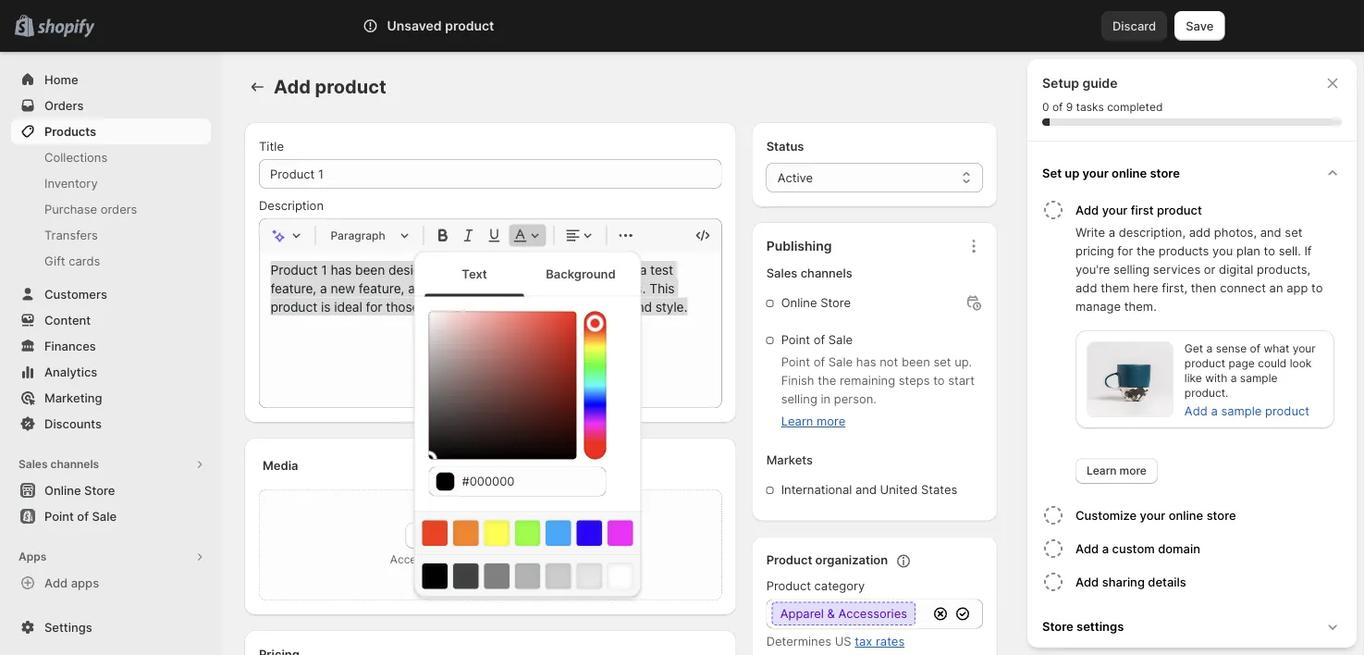 Task type: describe. For each thing, give the bounding box(es) containing it.
tax
[[855, 634, 873, 649]]

point of sale button
[[0, 503, 222, 529]]

add for add a custom domain
[[1076, 541, 1099, 556]]

active
[[778, 170, 813, 185]]

store settings
[[1043, 619, 1124, 633]]

0 vertical spatial add
[[1190, 225, 1211, 239]]

1 horizontal spatial sales
[[767, 266, 798, 280]]

add apps button
[[11, 570, 211, 596]]

mark add a custom domain as done image
[[1043, 538, 1065, 560]]

search button
[[414, 11, 951, 41]]

media
[[263, 458, 298, 472]]

learn more link inside add your first product element
[[1076, 458, 1158, 484]]

purchase orders
[[44, 202, 137, 216]]

analytics link
[[11, 359, 211, 385]]

guide
[[1083, 75, 1118, 91]]

person.
[[834, 392, 877, 406]]

finances
[[44, 339, 96, 353]]

description,
[[1119, 225, 1186, 239]]

you
[[1213, 243, 1234, 258]]

online inside button
[[44, 483, 81, 497]]

settings
[[1077, 619, 1124, 633]]

text tab panel
[[414, 297, 642, 597]]

us
[[835, 634, 852, 649]]

app
[[1287, 280, 1309, 295]]

sales channels button
[[11, 452, 211, 477]]

add your first product
[[1076, 203, 1203, 217]]

learn inside point of sale has not been set up. finish the remaining steps to start selling in person. learn more
[[782, 414, 814, 428]]

what
[[1264, 342, 1290, 355]]

0 vertical spatial point
[[782, 333, 811, 347]]

collections
[[44, 150, 107, 164]]

9
[[1067, 100, 1073, 114]]

your up add a custom domain
[[1140, 508, 1166, 522]]

discounts
[[44, 416, 102, 431]]

look
[[1290, 357, 1312, 370]]

details
[[1149, 575, 1187, 589]]

products
[[1159, 243, 1210, 258]]

analytics
[[44, 365, 97, 379]]

online store inside button
[[44, 483, 115, 497]]

online store button
[[0, 477, 222, 503]]

upload
[[417, 529, 455, 542]]

marketing
[[44, 390, 102, 405]]

point inside button
[[44, 509, 74, 523]]

discard button
[[1102, 11, 1168, 41]]

add a sample product button
[[1174, 398, 1321, 424]]

completed
[[1108, 100, 1163, 114]]

apps
[[71, 575, 99, 590]]

selling inside write a description, add photos, and set pricing for the products you plan to sell. if you're selling services or digital products, add them here first, then connect an app to manage them.
[[1114, 262, 1150, 276]]

product organization
[[767, 553, 888, 567]]

collections link
[[11, 144, 211, 170]]

text button
[[421, 252, 528, 297]]

add your first product element
[[1039, 223, 1350, 484]]

set up your online store
[[1043, 166, 1181, 180]]

1 vertical spatial sample
[[1222, 403, 1262, 418]]

connect
[[1221, 280, 1267, 295]]

0 vertical spatial sample
[[1241, 371, 1278, 385]]

title
[[259, 139, 284, 153]]

customize your online store
[[1076, 508, 1237, 522]]

first,
[[1162, 280, 1188, 295]]

customers link
[[11, 281, 211, 307]]

sale inside button
[[92, 509, 117, 523]]

learn more
[[1087, 464, 1147, 477]]

tasks
[[1077, 100, 1105, 114]]

them
[[1101, 280, 1130, 295]]

get
[[1185, 342, 1204, 355]]

domain
[[1159, 541, 1201, 556]]

store inside button
[[1043, 619, 1074, 633]]

add apps
[[44, 575, 99, 590]]

page
[[1229, 357, 1255, 370]]

rates
[[876, 634, 905, 649]]

sales channels inside button
[[19, 458, 99, 471]]

1 vertical spatial to
[[1312, 280, 1323, 295]]

states
[[921, 483, 958, 497]]

has
[[856, 355, 877, 369]]

orders link
[[11, 93, 211, 118]]

add for add sharing details
[[1076, 575, 1099, 589]]

settings
[[44, 620, 92, 634]]

setup guide
[[1043, 75, 1118, 91]]

upload new button
[[406, 523, 491, 549]]

gift cards
[[44, 254, 100, 268]]

1 horizontal spatial online store
[[782, 296, 851, 310]]

shopify image
[[37, 19, 95, 37]]

sharing
[[1103, 575, 1145, 589]]

selling inside point of sale has not been set up. finish the remaining steps to start selling in person. learn more
[[782, 392, 818, 406]]

point of sale link
[[11, 503, 211, 529]]

plan
[[1237, 243, 1261, 258]]

add for add product
[[274, 75, 311, 98]]

your inside the get a sense of what your product page could look like with a sample product. add a sample product
[[1293, 342, 1316, 355]]

more inside point of sale has not been set up. finish the remaining steps to start selling in person. learn more
[[817, 414, 846, 428]]

finish
[[782, 373, 815, 388]]

accepts images, videos, or 3d models
[[390, 553, 591, 566]]

could
[[1259, 357, 1287, 370]]

images,
[[436, 553, 477, 566]]

1 horizontal spatial store
[[821, 296, 851, 310]]

get a sense of what your product page could look like with a sample product. add a sample product
[[1185, 342, 1316, 418]]

0 horizontal spatial online
[[1112, 166, 1148, 180]]

then
[[1191, 280, 1217, 295]]

customize your online store button
[[1076, 499, 1350, 532]]

paragraph button
[[323, 224, 416, 247]]

inventory
[[44, 176, 98, 190]]

transfers
[[44, 228, 98, 242]]

sense
[[1216, 342, 1247, 355]]

upload new
[[417, 529, 480, 542]]

home
[[44, 72, 78, 87]]

learn inside add your first product element
[[1087, 464, 1117, 477]]

here
[[1134, 280, 1159, 295]]

0 vertical spatial to
[[1264, 243, 1276, 258]]

the for for
[[1137, 243, 1156, 258]]

online store link
[[11, 477, 211, 503]]

for
[[1118, 243, 1134, 258]]



Task type: locate. For each thing, give the bounding box(es) containing it.
1 horizontal spatial set
[[1285, 225, 1303, 239]]

pricing
[[1076, 243, 1115, 258]]

cards
[[69, 254, 100, 268]]

0 vertical spatial online
[[1112, 166, 1148, 180]]

1 horizontal spatial online
[[782, 296, 817, 310]]

online down sales channels button
[[44, 483, 81, 497]]

remaining
[[840, 373, 896, 388]]

add inside the get a sense of what your product page could look like with a sample product. add a sample product
[[1185, 403, 1208, 418]]

save
[[1186, 19, 1214, 33]]

0 horizontal spatial sales
[[19, 458, 48, 471]]

orders
[[101, 202, 137, 216]]

been
[[902, 355, 931, 369]]

2 vertical spatial store
[[1043, 619, 1074, 633]]

2 horizontal spatial to
[[1312, 280, 1323, 295]]

more inside add your first product element
[[1120, 464, 1147, 477]]

store down sales channels button
[[84, 483, 115, 497]]

international and united states
[[782, 483, 958, 497]]

add inside button
[[1076, 203, 1099, 217]]

apps
[[19, 550, 47, 563]]

1 horizontal spatial learn more link
[[1076, 458, 1158, 484]]

the inside point of sale has not been set up. finish the remaining steps to start selling in person. learn more
[[818, 373, 837, 388]]

0 horizontal spatial and
[[856, 483, 877, 497]]

content
[[44, 313, 91, 327]]

sales inside button
[[19, 458, 48, 471]]

tab list
[[421, 251, 634, 297]]

you're
[[1076, 262, 1111, 276]]

products
[[44, 124, 96, 138]]

online store
[[782, 296, 851, 310], [44, 483, 115, 497]]

1 vertical spatial product
[[767, 579, 811, 593]]

channels inside sales channels button
[[50, 458, 99, 471]]

1 vertical spatial more
[[1120, 464, 1147, 477]]

0 horizontal spatial more
[[817, 414, 846, 428]]

1 vertical spatial sales
[[19, 458, 48, 471]]

add your first product button
[[1076, 193, 1350, 223]]

add up products
[[1190, 225, 1211, 239]]

0 horizontal spatial store
[[1151, 166, 1181, 180]]

to inside point of sale has not been set up. finish the remaining steps to start selling in person. learn more
[[934, 373, 945, 388]]

1 product from the top
[[767, 553, 813, 567]]

set up sell.
[[1285, 225, 1303, 239]]

your up look
[[1293, 342, 1316, 355]]

0 horizontal spatial learn
[[782, 414, 814, 428]]

1 vertical spatial channels
[[50, 458, 99, 471]]

add for add your first product
[[1076, 203, 1099, 217]]

1 vertical spatial learn more link
[[1076, 458, 1158, 484]]

1 vertical spatial online
[[44, 483, 81, 497]]

selling down for
[[1114, 262, 1150, 276]]

apps button
[[11, 544, 211, 570]]

save button
[[1175, 11, 1225, 41]]

an
[[1270, 280, 1284, 295]]

the up in
[[818, 373, 837, 388]]

or
[[1205, 262, 1216, 276], [521, 553, 532, 566]]

set inside point of sale has not been set up. finish the remaining steps to start selling in person. learn more
[[934, 355, 952, 369]]

products link
[[11, 118, 211, 144]]

determines us tax rates
[[767, 634, 905, 649]]

1 horizontal spatial selling
[[1114, 262, 1150, 276]]

sample down product.
[[1222, 403, 1262, 418]]

2 product from the top
[[767, 579, 811, 593]]

product for product organization
[[767, 553, 813, 567]]

of
[[1053, 100, 1063, 114], [814, 333, 825, 347], [1251, 342, 1261, 355], [814, 355, 825, 369], [77, 509, 89, 523]]

1 vertical spatial online store
[[44, 483, 115, 497]]

store inside button
[[84, 483, 115, 497]]

add for add apps
[[44, 575, 68, 590]]

1 horizontal spatial channels
[[801, 266, 853, 280]]

1 vertical spatial store
[[84, 483, 115, 497]]

0 vertical spatial point of sale
[[782, 333, 853, 347]]

#000000 text field
[[462, 467, 607, 496]]

description
[[259, 198, 324, 212]]

channels down publishing
[[801, 266, 853, 280]]

international
[[782, 483, 852, 497]]

channels
[[801, 266, 853, 280], [50, 458, 99, 471]]

unsaved
[[387, 18, 442, 34]]

1 vertical spatial point
[[782, 355, 811, 369]]

of inside the get a sense of what your product page could look like with a sample product. add a sample product
[[1251, 342, 1261, 355]]

1 horizontal spatial and
[[1261, 225, 1282, 239]]

1 vertical spatial add
[[1076, 280, 1098, 295]]

a right get
[[1207, 342, 1213, 355]]

of inside button
[[77, 509, 89, 523]]

0 vertical spatial online store
[[782, 296, 851, 310]]

purchase
[[44, 202, 97, 216]]

1 vertical spatial learn
[[1087, 464, 1117, 477]]

0 vertical spatial product
[[767, 553, 813, 567]]

online store down sales channels button
[[44, 483, 115, 497]]

mark customize your online store as done image
[[1043, 504, 1065, 526]]

the
[[1137, 243, 1156, 258], [818, 373, 837, 388]]

a down product.
[[1212, 403, 1218, 418]]

online up add your first product at the right
[[1112, 166, 1148, 180]]

0 horizontal spatial online store
[[44, 483, 115, 497]]

mark add your first product as done image
[[1043, 199, 1065, 221]]

add up write
[[1076, 203, 1099, 217]]

models
[[553, 553, 591, 566]]

1 vertical spatial sale
[[829, 355, 853, 369]]

manage
[[1076, 299, 1121, 313]]

sale left has
[[829, 355, 853, 369]]

inventory link
[[11, 170, 211, 196]]

0 vertical spatial sale
[[829, 333, 853, 347]]

point of sale inside button
[[44, 509, 117, 523]]

orders
[[44, 98, 84, 112]]

to right app
[[1312, 280, 1323, 295]]

point inside point of sale has not been set up. finish the remaining steps to start selling in person. learn more
[[782, 355, 811, 369]]

0 horizontal spatial the
[[818, 373, 837, 388]]

0 horizontal spatial sales channels
[[19, 458, 99, 471]]

0 horizontal spatial channels
[[50, 458, 99, 471]]

add sharing details
[[1076, 575, 1187, 589]]

them.
[[1125, 299, 1157, 313]]

accepts
[[390, 553, 433, 566]]

purchase orders link
[[11, 196, 211, 222]]

finances link
[[11, 333, 211, 359]]

add down product.
[[1185, 403, 1208, 418]]

set for been
[[934, 355, 952, 369]]

of inside point of sale has not been set up. finish the remaining steps to start selling in person. learn more
[[814, 355, 825, 369]]

a down 'page'
[[1231, 371, 1238, 385]]

store settings button
[[1035, 606, 1350, 647]]

background button
[[528, 252, 634, 297]]

customize
[[1076, 508, 1137, 522]]

add right mark add a custom domain as done icon
[[1076, 541, 1099, 556]]

0 horizontal spatial set
[[934, 355, 952, 369]]

your left first
[[1103, 203, 1128, 217]]

1 vertical spatial the
[[818, 373, 837, 388]]

0 horizontal spatial store
[[84, 483, 115, 497]]

0 horizontal spatial point of sale
[[44, 509, 117, 523]]

sales
[[767, 266, 798, 280], [19, 458, 48, 471]]

selling down finish
[[782, 392, 818, 406]]

0 vertical spatial channels
[[801, 266, 853, 280]]

or up the then
[[1205, 262, 1216, 276]]

product down product organization
[[767, 579, 811, 593]]

store up add a custom domain button
[[1207, 508, 1237, 522]]

setup guide dialog
[[1028, 59, 1357, 655]]

sample down could on the bottom
[[1241, 371, 1278, 385]]

set
[[1285, 225, 1303, 239], [934, 355, 952, 369]]

your right up
[[1083, 166, 1109, 180]]

like
[[1185, 371, 1203, 385]]

learn more link
[[782, 414, 846, 428], [1076, 458, 1158, 484]]

to left sell.
[[1264, 243, 1276, 258]]

1 vertical spatial online
[[1169, 508, 1204, 522]]

sample
[[1241, 371, 1278, 385], [1222, 403, 1262, 418]]

sales channels
[[767, 266, 853, 280], [19, 458, 99, 471]]

product for product category
[[767, 579, 811, 593]]

Title text field
[[259, 159, 722, 189]]

discard
[[1113, 19, 1157, 33]]

1 horizontal spatial to
[[1264, 243, 1276, 258]]

0 vertical spatial learn more link
[[782, 414, 846, 428]]

1 horizontal spatial add
[[1190, 225, 1211, 239]]

and left united
[[856, 483, 877, 497]]

0 horizontal spatial to
[[934, 373, 945, 388]]

0 vertical spatial sales
[[767, 266, 798, 280]]

a inside write a description, add photos, and set pricing for the products you plan to sell. if you're selling services or digital products, add them here first, then connect an app to manage them.
[[1109, 225, 1116, 239]]

0 vertical spatial and
[[1261, 225, 1282, 239]]

custom
[[1113, 541, 1155, 556]]

add right mark add sharing details as done image
[[1076, 575, 1099, 589]]

and inside write a description, add photos, and set pricing for the products you plan to sell. if you're selling services or digital products, add them here first, then connect an app to manage them.
[[1261, 225, 1282, 239]]

add a custom domain button
[[1076, 532, 1350, 565]]

store up first
[[1151, 166, 1181, 180]]

add down "you're"
[[1076, 280, 1098, 295]]

and up sell.
[[1261, 225, 1282, 239]]

0 vertical spatial the
[[1137, 243, 1156, 258]]

point
[[782, 333, 811, 347], [782, 355, 811, 369], [44, 509, 74, 523]]

the inside write a description, add photos, and set pricing for the products you plan to sell. if you're selling services or digital products, add them here first, then connect an app to manage them.
[[1137, 243, 1156, 258]]

0 horizontal spatial online
[[44, 483, 81, 497]]

sale inside point of sale has not been set up. finish the remaining steps to start selling in person. learn more
[[829, 355, 853, 369]]

add a custom domain
[[1076, 541, 1201, 556]]

mark add sharing details as done image
[[1043, 571, 1065, 593]]

set left up.
[[934, 355, 952, 369]]

add left apps
[[44, 575, 68, 590]]

more up customize your online store on the bottom right of the page
[[1120, 464, 1147, 477]]

2 horizontal spatial store
[[1043, 619, 1074, 633]]

online store down publishing
[[782, 296, 851, 310]]

not
[[880, 355, 899, 369]]

learn more link down in
[[782, 414, 846, 428]]

1 vertical spatial set
[[934, 355, 952, 369]]

1 vertical spatial store
[[1207, 508, 1237, 522]]

0 vertical spatial store
[[821, 296, 851, 310]]

a for get a sense of what your product page could look like with a sample product. add a sample product
[[1207, 342, 1213, 355]]

0 horizontal spatial or
[[521, 553, 532, 566]]

your
[[1083, 166, 1109, 180], [1103, 203, 1128, 217], [1293, 342, 1316, 355], [1140, 508, 1166, 522]]

sale down online store link on the bottom of page
[[92, 509, 117, 523]]

0 vertical spatial store
[[1151, 166, 1181, 180]]

1 horizontal spatial store
[[1207, 508, 1237, 522]]

product category
[[767, 579, 865, 593]]

a for add a custom domain
[[1103, 541, 1109, 556]]

a inside button
[[1103, 541, 1109, 556]]

sales down discounts
[[19, 458, 48, 471]]

set up your online store button
[[1035, 153, 1350, 193]]

with
[[1206, 371, 1228, 385]]

add
[[1190, 225, 1211, 239], [1076, 280, 1098, 295]]

product
[[445, 18, 494, 34], [315, 75, 387, 98], [1158, 203, 1203, 217], [1185, 357, 1226, 370], [1266, 403, 1310, 418]]

first
[[1131, 203, 1154, 217]]

a for write a description, add photos, and set pricing for the products you plan to sell. if you're selling services or digital products, add them here first, then connect an app to manage them.
[[1109, 225, 1116, 239]]

1 horizontal spatial online
[[1169, 508, 1204, 522]]

sale up remaining
[[829, 333, 853, 347]]

1 horizontal spatial learn
[[1087, 464, 1117, 477]]

store
[[1151, 166, 1181, 180], [1207, 508, 1237, 522]]

customers
[[44, 287, 107, 301]]

0 horizontal spatial add
[[1076, 280, 1098, 295]]

0 vertical spatial sales channels
[[767, 266, 853, 280]]

a left custom
[[1103, 541, 1109, 556]]

your inside button
[[1103, 203, 1128, 217]]

if
[[1305, 243, 1312, 258]]

and
[[1261, 225, 1282, 239], [856, 483, 877, 497]]

channels down discounts
[[50, 458, 99, 471]]

1 horizontal spatial point of sale
[[782, 333, 853, 347]]

Product category text field
[[767, 599, 928, 629]]

tab list containing text
[[421, 251, 634, 297]]

1 vertical spatial and
[[856, 483, 877, 497]]

learn up the markets on the right bottom
[[782, 414, 814, 428]]

learn more link up customize
[[1076, 458, 1158, 484]]

1 horizontal spatial sales channels
[[767, 266, 853, 280]]

to left start
[[934, 373, 945, 388]]

the down description,
[[1137, 243, 1156, 258]]

markets
[[767, 453, 813, 467]]

online down publishing
[[782, 296, 817, 310]]

product
[[767, 553, 813, 567], [767, 579, 811, 593]]

digital
[[1220, 262, 1254, 276]]

add product
[[274, 75, 387, 98]]

or inside write a description, add photos, and set pricing for the products you plan to sell. if you're selling services or digital products, add them here first, then connect an app to manage them.
[[1205, 262, 1216, 276]]

0 vertical spatial learn
[[782, 414, 814, 428]]

0 vertical spatial more
[[817, 414, 846, 428]]

store down publishing
[[821, 296, 851, 310]]

settings link
[[11, 614, 211, 640]]

start
[[949, 373, 975, 388]]

set
[[1043, 166, 1062, 180]]

publishing
[[767, 238, 832, 254]]

set inside write a description, add photos, and set pricing for the products you plan to sell. if you're selling services or digital products, add them here first, then connect an app to manage them.
[[1285, 225, 1303, 239]]

1 horizontal spatial the
[[1137, 243, 1156, 258]]

0 vertical spatial selling
[[1114, 262, 1150, 276]]

1 horizontal spatial more
[[1120, 464, 1147, 477]]

product inside button
[[1158, 203, 1203, 217]]

1 horizontal spatial or
[[1205, 262, 1216, 276]]

1 vertical spatial or
[[521, 553, 532, 566]]

category
[[815, 579, 865, 593]]

the for finish
[[818, 373, 837, 388]]

add up title
[[274, 75, 311, 98]]

2 vertical spatial point
[[44, 509, 74, 523]]

point of sale has not been set up. finish the remaining steps to start selling in person. learn more
[[782, 355, 975, 428]]

to
[[1264, 243, 1276, 258], [1312, 280, 1323, 295], [934, 373, 945, 388]]

2 vertical spatial to
[[934, 373, 945, 388]]

1 vertical spatial selling
[[782, 392, 818, 406]]

united
[[880, 483, 918, 497]]

paragraph
[[331, 229, 386, 242]]

point of sale down online store link on the bottom of page
[[44, 509, 117, 523]]

0 horizontal spatial learn more link
[[782, 414, 846, 428]]

more down in
[[817, 414, 846, 428]]

product up product category at the bottom right
[[767, 553, 813, 567]]

1 vertical spatial sales channels
[[19, 458, 99, 471]]

a right write
[[1109, 225, 1116, 239]]

point of sale up finish
[[782, 333, 853, 347]]

1 vertical spatial point of sale
[[44, 509, 117, 523]]

0 horizontal spatial selling
[[782, 392, 818, 406]]

set for and
[[1285, 225, 1303, 239]]

transfers link
[[11, 222, 211, 248]]

sales down publishing
[[767, 266, 798, 280]]

sales channels down discounts
[[19, 458, 99, 471]]

2 vertical spatial sale
[[92, 509, 117, 523]]

products,
[[1257, 262, 1311, 276]]

store left settings
[[1043, 619, 1074, 633]]

0 vertical spatial set
[[1285, 225, 1303, 239]]

learn up customize
[[1087, 464, 1117, 477]]

or left 3d
[[521, 553, 532, 566]]

0 vertical spatial online
[[782, 296, 817, 310]]

sales channels down publishing
[[767, 266, 853, 280]]

videos,
[[480, 553, 518, 566]]

0 vertical spatial or
[[1205, 262, 1216, 276]]

online up domain
[[1169, 508, 1204, 522]]



Task type: vqa. For each thing, say whether or not it's contained in the screenshot.
Leave a comment... text box
no



